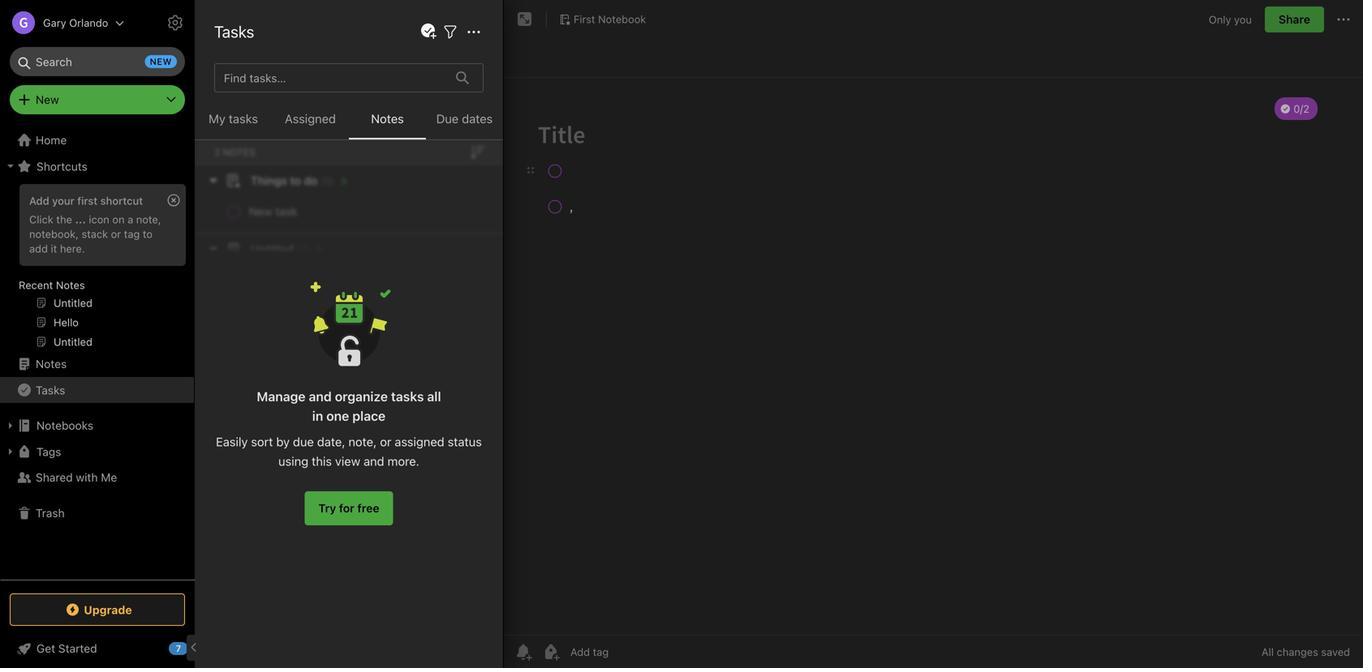 Task type: vqa. For each thing, say whether or not it's contained in the screenshot.
Notes and notebooks shared with you will show up here.
no



Task type: describe. For each thing, give the bounding box(es) containing it.
and inside manage and organize tasks all in one place
[[309, 389, 332, 405]]

hello
[[216, 190, 243, 204]]

tasks inside button
[[229, 112, 258, 126]]

notebooks link
[[0, 413, 194, 439]]

settings image
[[166, 13, 185, 32]]

tree containing home
[[0, 127, 195, 580]]

stack
[[82, 228, 108, 240]]

more actions and view options image
[[464, 22, 484, 42]]

upgrade
[[84, 604, 132, 617]]

my tasks button
[[195, 109, 272, 140]]

3
[[214, 51, 221, 64]]

More actions and view options field
[[460, 21, 484, 42]]

notes up "tasks" button
[[36, 358, 67, 371]]

notebook
[[598, 13, 646, 25]]

a inside hello this is a test
[[253, 207, 259, 221]]

dec 5
[[216, 131, 243, 142]]

notes inside button
[[371, 112, 404, 126]]

first notebook button
[[554, 8, 652, 31]]

untitled ,
[[216, 93, 259, 123]]

only
[[1209, 13, 1232, 25]]

Account field
[[0, 6, 125, 39]]

recent notes
[[19, 279, 85, 291]]

and inside easily sort by due date, note, or assigned status using this view and more.
[[364, 455, 384, 469]]

first notebook
[[574, 13, 646, 25]]

status
[[448, 435, 482, 449]]

new button
[[10, 85, 185, 114]]

add
[[29, 195, 49, 207]]

get
[[37, 643, 55, 656]]

only you
[[1209, 13, 1253, 25]]

0/2
[[234, 149, 249, 160]]

recent
[[19, 279, 53, 291]]

1 vertical spatial test
[[293, 241, 310, 252]]

due
[[293, 435, 314, 449]]

view
[[335, 455, 361, 469]]

note, inside icon on a note, notebook, stack or tag to add it here.
[[136, 213, 161, 226]]

gary orlando
[[43, 17, 108, 29]]

add a reminder image
[[514, 643, 533, 662]]

untitled
[[216, 93, 259, 106]]

me
[[101, 471, 117, 485]]

one
[[327, 409, 349, 424]]

free
[[358, 502, 380, 515]]

your
[[52, 195, 75, 207]]

icon
[[89, 213, 109, 226]]

my
[[209, 112, 226, 126]]

changes
[[1277, 647, 1319, 659]]

click
[[29, 213, 53, 226]]

tag inside icon on a note, notebook, stack or tag to add it here.
[[124, 228, 140, 240]]

home
[[36, 134, 67, 147]]

due
[[437, 112, 459, 126]]

place
[[353, 409, 386, 424]]

gary
[[43, 17, 66, 29]]

shortcuts
[[37, 160, 88, 173]]

manage and organize tasks all in one place
[[257, 389, 441, 424]]

or for ...
[[111, 228, 121, 240]]

1 vertical spatial tag
[[263, 241, 278, 252]]

test inside hello this is a test
[[262, 207, 282, 221]]

my tasks
[[209, 112, 258, 126]]

notebooks
[[37, 419, 93, 433]]

7
[[176, 644, 181, 655]]

trash link
[[0, 501, 194, 527]]

all
[[1262, 647, 1275, 659]]

first
[[77, 195, 98, 207]]

manage
[[257, 389, 306, 405]]

notes right 'recent'
[[56, 279, 85, 291]]

easily
[[216, 435, 248, 449]]

all changes saved
[[1262, 647, 1351, 659]]

shortcut
[[100, 195, 143, 207]]

is
[[241, 207, 250, 221]]

shared with me link
[[0, 465, 194, 491]]

first
[[574, 13, 596, 25]]

expand note image
[[515, 10, 535, 29]]

hello this is a test
[[216, 190, 282, 221]]

5
[[237, 131, 243, 142]]

it
[[51, 243, 57, 255]]

add
[[29, 243, 48, 255]]

28
[[237, 242, 249, 253]]



Task type: locate. For each thing, give the bounding box(es) containing it.
new search field
[[21, 47, 177, 76]]

and right view
[[364, 455, 384, 469]]

you
[[1235, 13, 1253, 25]]

1 horizontal spatial tasks
[[214, 22, 254, 41]]

easily sort by due date, note, or assigned status using this view and more.
[[216, 435, 482, 469]]

this
[[312, 455, 332, 469]]

or inside icon on a note, notebook, stack or tag to add it here.
[[111, 228, 121, 240]]

test
[[262, 207, 282, 221], [293, 241, 310, 252]]

1 vertical spatial tasks
[[391, 389, 424, 405]]

1 horizontal spatial or
[[380, 435, 392, 449]]

test right is
[[262, 207, 282, 221]]

1 vertical spatial tasks
[[36, 384, 65, 397]]

new task image
[[419, 22, 438, 41]]

or inside easily sort by due date, note, or assigned status using this view and more.
[[380, 435, 392, 449]]

or up more.
[[380, 435, 392, 449]]

tasks button
[[0, 377, 194, 403]]

Note Editor text field
[[504, 78, 1364, 636]]

filter tasks image
[[441, 22, 460, 42]]

try for free
[[319, 502, 380, 515]]

or
[[111, 228, 121, 240], [380, 435, 392, 449]]

get started
[[37, 643, 97, 656]]

trash
[[36, 507, 65, 520]]

3 notes
[[214, 51, 254, 64]]

tasks up 3 notes
[[214, 22, 254, 41]]

0 horizontal spatial tag
[[124, 228, 140, 240]]

or down 'on'
[[111, 228, 121, 240]]

0 vertical spatial or
[[111, 228, 121, 240]]

started
[[58, 643, 97, 656]]

0 vertical spatial tag
[[124, 228, 140, 240]]

dec
[[216, 131, 234, 142]]

1 vertical spatial or
[[380, 435, 392, 449]]

assigned
[[285, 112, 336, 126]]

all
[[427, 389, 441, 405]]

try for free button
[[305, 492, 393, 526]]

...
[[75, 213, 86, 226]]

more.
[[388, 455, 420, 469]]

with
[[76, 471, 98, 485]]

try
[[319, 502, 336, 515]]

on
[[112, 213, 125, 226]]

note, up to
[[136, 213, 161, 226]]

0 horizontal spatial a
[[128, 213, 133, 226]]

tasks inside manage and organize tasks all in one place
[[391, 389, 424, 405]]

icon on a note, notebook, stack or tag to add it here.
[[29, 213, 161, 255]]

sort
[[251, 435, 273, 449]]

add your first shortcut
[[29, 195, 143, 207]]

,
[[216, 110, 219, 123]]

1 vertical spatial note,
[[349, 435, 377, 449]]

notes left due
[[371, 112, 404, 126]]

0 horizontal spatial and
[[309, 389, 332, 405]]

notes button
[[349, 109, 426, 140]]

home link
[[0, 127, 195, 153]]

due dates button
[[426, 109, 503, 140]]

1 horizontal spatial tag
[[263, 241, 278, 252]]

tag right 28
[[263, 241, 278, 252]]

0 vertical spatial tasks
[[229, 112, 258, 126]]

0 vertical spatial tasks
[[214, 22, 254, 41]]

a inside icon on a note, notebook, stack or tag to add it here.
[[128, 213, 133, 226]]

dates
[[462, 112, 493, 126]]

note, up view
[[349, 435, 377, 449]]

or for manage and organize tasks all in one place
[[380, 435, 392, 449]]

0 vertical spatial test
[[262, 207, 282, 221]]

1 horizontal spatial and
[[364, 455, 384, 469]]

0 horizontal spatial tasks
[[229, 112, 258, 126]]

organize
[[335, 389, 388, 405]]

0 horizontal spatial note,
[[136, 213, 161, 226]]

for
[[339, 502, 355, 515]]

tag
[[124, 228, 140, 240], [263, 241, 278, 252]]

tasks up notebooks
[[36, 384, 65, 397]]

here.
[[60, 243, 85, 255]]

shared
[[36, 471, 73, 485]]

date,
[[317, 435, 345, 449]]

and up in
[[309, 389, 332, 405]]

test right 28
[[293, 241, 310, 252]]

a
[[253, 207, 259, 221], [128, 213, 133, 226]]

tag left to
[[124, 228, 140, 240]]

nov 28
[[216, 242, 249, 253]]

0 vertical spatial and
[[309, 389, 332, 405]]

the
[[56, 213, 72, 226]]

0 horizontal spatial test
[[262, 207, 282, 221]]

a right is
[[253, 207, 259, 221]]

tasks inside button
[[36, 384, 65, 397]]

0 vertical spatial note,
[[136, 213, 161, 226]]

shared with me
[[36, 471, 117, 485]]

Filter tasks field
[[441, 21, 460, 42]]

share button
[[1266, 6, 1325, 32]]

tags
[[37, 445, 61, 459]]

share
[[1279, 13, 1311, 26]]

Find tasks… text field
[[218, 65, 446, 91]]

shortcuts button
[[0, 153, 194, 179]]

expand tags image
[[4, 446, 17, 459]]

assigned
[[395, 435, 445, 449]]

in
[[312, 409, 323, 424]]

1 horizontal spatial a
[[253, 207, 259, 221]]

group containing add your first shortcut
[[0, 179, 194, 358]]

notes
[[224, 51, 254, 64]]

group
[[0, 179, 194, 358]]

0 horizontal spatial or
[[111, 228, 121, 240]]

1 horizontal spatial note,
[[349, 435, 377, 449]]

note window element
[[504, 0, 1364, 669]]

orlando
[[69, 17, 108, 29]]

notes link
[[0, 352, 194, 377]]

Search text field
[[21, 47, 174, 76]]

new
[[36, 93, 59, 106]]

notebook,
[[29, 228, 79, 240]]

tasks up 5
[[229, 112, 258, 126]]

note, inside easily sort by due date, note, or assigned status using this view and more.
[[349, 435, 377, 449]]

1 horizontal spatial tasks
[[391, 389, 424, 405]]

click the ...
[[29, 213, 86, 226]]

a right 'on'
[[128, 213, 133, 226]]

expand notebooks image
[[4, 420, 17, 433]]

upgrade button
[[10, 594, 185, 627]]

and
[[309, 389, 332, 405], [364, 455, 384, 469]]

assigned button
[[272, 109, 349, 140]]

1 vertical spatial and
[[364, 455, 384, 469]]

due dates
[[437, 112, 493, 126]]

tasks left all
[[391, 389, 424, 405]]

tree
[[0, 127, 195, 580]]

add tag image
[[541, 643, 561, 662]]

notes up the notes
[[230, 16, 274, 35]]

Help and Learning task checklist field
[[0, 636, 195, 662]]

click to collapse image
[[189, 639, 201, 658]]

1 horizontal spatial test
[[293, 241, 310, 252]]

0 horizontal spatial tasks
[[36, 384, 65, 397]]

by
[[276, 435, 290, 449]]

new
[[150, 56, 172, 67]]

to
[[143, 228, 153, 240]]

nov
[[216, 242, 234, 253]]



